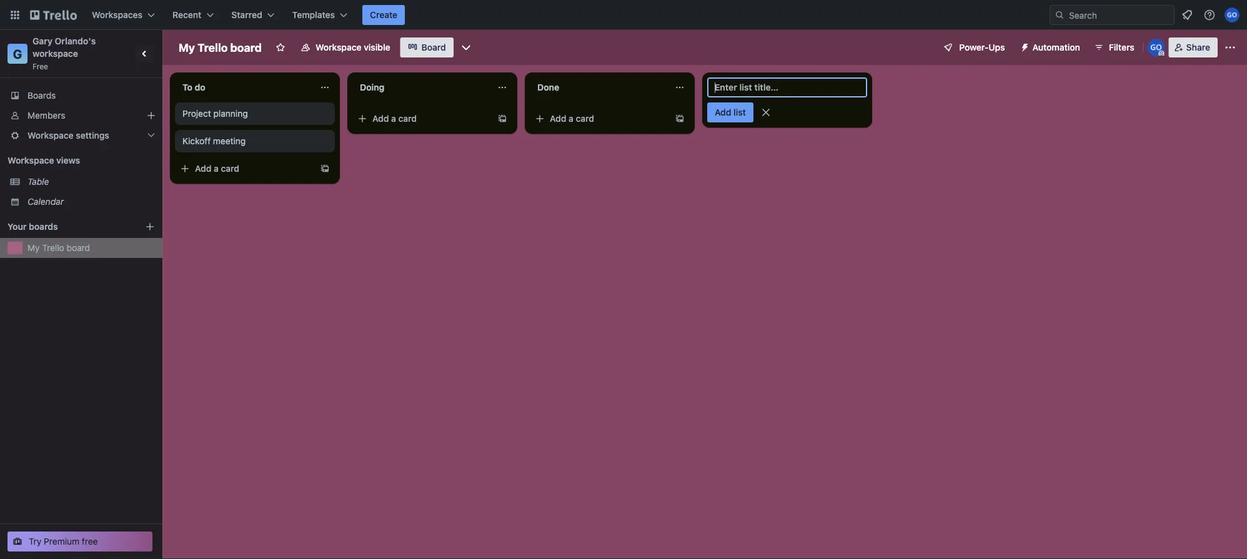 Task type: describe. For each thing, give the bounding box(es) containing it.
do
[[195, 82, 205, 92]]

workspaces
[[92, 10, 143, 20]]

add board image
[[145, 222, 155, 232]]

show menu image
[[1224, 41, 1237, 54]]

premium
[[44, 537, 79, 547]]

this member is an admin of this board. image
[[1159, 51, 1165, 56]]

Enter list title… text field
[[707, 77, 867, 97]]

project
[[182, 108, 211, 119]]

planning
[[213, 108, 248, 119]]

project planning
[[182, 108, 248, 119]]

workspace settings button
[[0, 126, 162, 146]]

try premium free
[[29, 537, 98, 547]]

trello inside text box
[[198, 41, 228, 54]]

workspace for workspace visible
[[316, 42, 362, 52]]

0 horizontal spatial board
[[67, 243, 90, 253]]

customize views image
[[460, 41, 472, 54]]

your boards
[[7, 222, 58, 232]]

starred button
[[224, 5, 282, 25]]

boards link
[[0, 86, 162, 106]]

try
[[29, 537, 41, 547]]

kickoff
[[182, 136, 211, 146]]

my inside text box
[[179, 41, 195, 54]]

boards
[[29, 222, 58, 232]]

workspace for workspace views
[[7, 155, 54, 166]]

sm image
[[1015, 37, 1033, 55]]

share button
[[1169, 37, 1218, 57]]

table link
[[27, 176, 155, 188]]

0 horizontal spatial my
[[27, 243, 40, 253]]

your boards with 1 items element
[[7, 219, 126, 234]]

board
[[422, 42, 446, 52]]

back to home image
[[30, 5, 77, 25]]

table
[[27, 177, 49, 187]]

kickoff meeting
[[182, 136, 246, 146]]

create
[[370, 10, 398, 20]]

a for doing
[[391, 113, 396, 124]]

calendar link
[[27, 196, 155, 208]]

create button
[[362, 5, 405, 25]]

project planning link
[[182, 107, 327, 120]]

card for done
[[576, 113, 594, 124]]

boards
[[27, 90, 56, 101]]

share
[[1187, 42, 1211, 52]]

workspace visible button
[[293, 37, 398, 57]]

create from template… image
[[320, 164, 330, 174]]

settings
[[76, 130, 109, 141]]

your
[[7, 222, 27, 232]]

gary
[[32, 36, 52, 46]]

ups
[[989, 42, 1005, 52]]

Doing text field
[[352, 77, 490, 97]]

views
[[56, 155, 80, 166]]

open information menu image
[[1204, 9, 1216, 21]]

search image
[[1055, 10, 1065, 20]]

my trello board link
[[27, 242, 155, 254]]

star or unstar board image
[[276, 42, 286, 52]]

1 vertical spatial gary orlando (garyorlando) image
[[1148, 39, 1165, 56]]

filters button
[[1090, 37, 1138, 57]]

a for to do
[[214, 163, 219, 174]]

add list
[[715, 107, 746, 117]]

g link
[[7, 44, 27, 64]]

board inside text box
[[230, 41, 262, 54]]

add for done
[[550, 113, 566, 124]]

members link
[[0, 106, 162, 126]]

visible
[[364, 42, 390, 52]]

add a card button for done
[[530, 109, 670, 129]]

workspace views
[[7, 155, 80, 166]]

to do
[[182, 82, 205, 92]]

calendar
[[27, 197, 64, 207]]

To do text field
[[175, 77, 312, 97]]

primary element
[[0, 0, 1247, 30]]

Search field
[[1065, 6, 1174, 24]]



Task type: locate. For each thing, give the bounding box(es) containing it.
0 vertical spatial my
[[179, 41, 195, 54]]

card down done 'text box'
[[576, 113, 594, 124]]

add a card for done
[[550, 113, 594, 124]]

a for done
[[569, 113, 574, 124]]

my trello board down 'starred'
[[179, 41, 262, 54]]

meeting
[[213, 136, 246, 146]]

trello down recent popup button
[[198, 41, 228, 54]]

1 horizontal spatial create from template… image
[[675, 114, 685, 124]]

add a card for to do
[[195, 163, 239, 174]]

add inside add list button
[[715, 107, 731, 117]]

1 horizontal spatial add a card
[[372, 113, 417, 124]]

1 horizontal spatial a
[[391, 113, 396, 124]]

orlando's
[[55, 36, 96, 46]]

workspace up table
[[7, 155, 54, 166]]

kickoff meeting link
[[182, 135, 327, 147]]

add a card button
[[352, 109, 492, 129], [530, 109, 670, 129], [175, 159, 315, 179]]

automation
[[1033, 42, 1080, 52]]

add a card button down done 'text box'
[[530, 109, 670, 129]]

templates
[[292, 10, 335, 20]]

0 horizontal spatial a
[[214, 163, 219, 174]]

add a card button down doing text box
[[352, 109, 492, 129]]

a down done 'text box'
[[569, 113, 574, 124]]

add a card button down 'kickoff meeting' "link"
[[175, 159, 315, 179]]

free
[[32, 62, 48, 71]]

my
[[179, 41, 195, 54], [27, 243, 40, 253]]

board link
[[400, 37, 454, 57]]

2 horizontal spatial add a card
[[550, 113, 594, 124]]

gary orlando (garyorlando) image
[[1225, 7, 1240, 22], [1148, 39, 1165, 56]]

templates button
[[285, 5, 355, 25]]

board
[[230, 41, 262, 54], [67, 243, 90, 253]]

1 horizontal spatial my
[[179, 41, 195, 54]]

card down doing text box
[[398, 113, 417, 124]]

add down kickoff
[[195, 163, 212, 174]]

trello
[[198, 41, 228, 54], [42, 243, 64, 253]]

create from template… image
[[497, 114, 507, 124], [675, 114, 685, 124]]

workspace inside button
[[316, 42, 362, 52]]

workspace navigation collapse icon image
[[136, 45, 154, 62]]

1 vertical spatial workspace
[[27, 130, 74, 141]]

switch to… image
[[9, 9, 21, 21]]

my trello board
[[179, 41, 262, 54], [27, 243, 90, 253]]

add a card button for to do
[[175, 159, 315, 179]]

add a card down done
[[550, 113, 594, 124]]

0 horizontal spatial my trello board
[[27, 243, 90, 253]]

0 horizontal spatial add a card button
[[175, 159, 315, 179]]

1 create from template… image from the left
[[497, 114, 507, 124]]

0 horizontal spatial create from template… image
[[497, 114, 507, 124]]

1 horizontal spatial gary orlando (garyorlando) image
[[1225, 7, 1240, 22]]

add for to do
[[195, 163, 212, 174]]

2 horizontal spatial a
[[569, 113, 574, 124]]

add down done
[[550, 113, 566, 124]]

workspace down templates dropdown button at the top of the page
[[316, 42, 362, 52]]

trello down boards
[[42, 243, 64, 253]]

0 vertical spatial my trello board
[[179, 41, 262, 54]]

workspace settings
[[27, 130, 109, 141]]

try premium free button
[[7, 532, 152, 552]]

a down kickoff meeting
[[214, 163, 219, 174]]

free
[[82, 537, 98, 547]]

members
[[27, 110, 65, 121]]

2 horizontal spatial add a card button
[[530, 109, 670, 129]]

1 horizontal spatial my trello board
[[179, 41, 262, 54]]

1 horizontal spatial trello
[[198, 41, 228, 54]]

recent
[[173, 10, 201, 20]]

add
[[715, 107, 731, 117], [372, 113, 389, 124], [550, 113, 566, 124], [195, 163, 212, 174]]

0 horizontal spatial add a card
[[195, 163, 239, 174]]

2 create from template… image from the left
[[675, 114, 685, 124]]

2 horizontal spatial card
[[576, 113, 594, 124]]

gary orlando's workspace free
[[32, 36, 98, 71]]

power-ups
[[959, 42, 1005, 52]]

a down doing text box
[[391, 113, 396, 124]]

my trello board inside text box
[[179, 41, 262, 54]]

add a card for doing
[[372, 113, 417, 124]]

list
[[734, 107, 746, 117]]

workspace visible
[[316, 42, 390, 52]]

starred
[[231, 10, 262, 20]]

add a card down doing
[[372, 113, 417, 124]]

add a card down kickoff meeting
[[195, 163, 239, 174]]

automation button
[[1015, 37, 1088, 57]]

board down 'starred'
[[230, 41, 262, 54]]

1 vertical spatial trello
[[42, 243, 64, 253]]

workspace down members
[[27, 130, 74, 141]]

doing
[[360, 82, 385, 92]]

add list button
[[707, 102, 754, 122]]

0 vertical spatial workspace
[[316, 42, 362, 52]]

1 horizontal spatial add a card button
[[352, 109, 492, 129]]

2 vertical spatial workspace
[[7, 155, 54, 166]]

power-
[[959, 42, 989, 52]]

card down meeting
[[221, 163, 239, 174]]

g
[[13, 46, 22, 61]]

Board name text field
[[172, 37, 268, 57]]

0 horizontal spatial gary orlando (garyorlando) image
[[1148, 39, 1165, 56]]

card for to do
[[221, 163, 239, 174]]

gary orlando (garyorlando) image right 'open information menu' image
[[1225, 7, 1240, 22]]

my trello board down your boards with 1 items element
[[27, 243, 90, 253]]

0 vertical spatial trello
[[198, 41, 228, 54]]

add for doing
[[372, 113, 389, 124]]

0 horizontal spatial card
[[221, 163, 239, 174]]

0 notifications image
[[1180, 7, 1195, 22]]

workspace
[[32, 48, 78, 59]]

add a card
[[372, 113, 417, 124], [550, 113, 594, 124], [195, 163, 239, 174]]

filters
[[1109, 42, 1135, 52]]

a
[[391, 113, 396, 124], [569, 113, 574, 124], [214, 163, 219, 174]]

add left list
[[715, 107, 731, 117]]

done
[[537, 82, 559, 92]]

workspace for workspace settings
[[27, 130, 74, 141]]

workspaces button
[[84, 5, 163, 25]]

board down your boards with 1 items element
[[67, 243, 90, 253]]

card for doing
[[398, 113, 417, 124]]

gary orlando's workspace link
[[32, 36, 98, 59]]

1 vertical spatial my trello board
[[27, 243, 90, 253]]

to
[[182, 82, 192, 92]]

1 horizontal spatial card
[[398, 113, 417, 124]]

recent button
[[165, 5, 221, 25]]

Done text field
[[530, 77, 667, 97]]

add down doing
[[372, 113, 389, 124]]

0 vertical spatial board
[[230, 41, 262, 54]]

cancel list editing image
[[760, 106, 772, 119]]

my down recent
[[179, 41, 195, 54]]

my down your boards
[[27, 243, 40, 253]]

create from template… image for doing
[[497, 114, 507, 124]]

1 horizontal spatial board
[[230, 41, 262, 54]]

power-ups button
[[935, 37, 1013, 57]]

0 horizontal spatial trello
[[42, 243, 64, 253]]

create from template… image for done
[[675, 114, 685, 124]]

1 vertical spatial my
[[27, 243, 40, 253]]

1 vertical spatial board
[[67, 243, 90, 253]]

workspace
[[316, 42, 362, 52], [27, 130, 74, 141], [7, 155, 54, 166]]

workspace inside dropdown button
[[27, 130, 74, 141]]

gary orlando (garyorlando) image right filters
[[1148, 39, 1165, 56]]

0 vertical spatial gary orlando (garyorlando) image
[[1225, 7, 1240, 22]]

card
[[398, 113, 417, 124], [576, 113, 594, 124], [221, 163, 239, 174]]

add a card button for doing
[[352, 109, 492, 129]]



Task type: vqa. For each thing, say whether or not it's contained in the screenshot.
Doing a
yes



